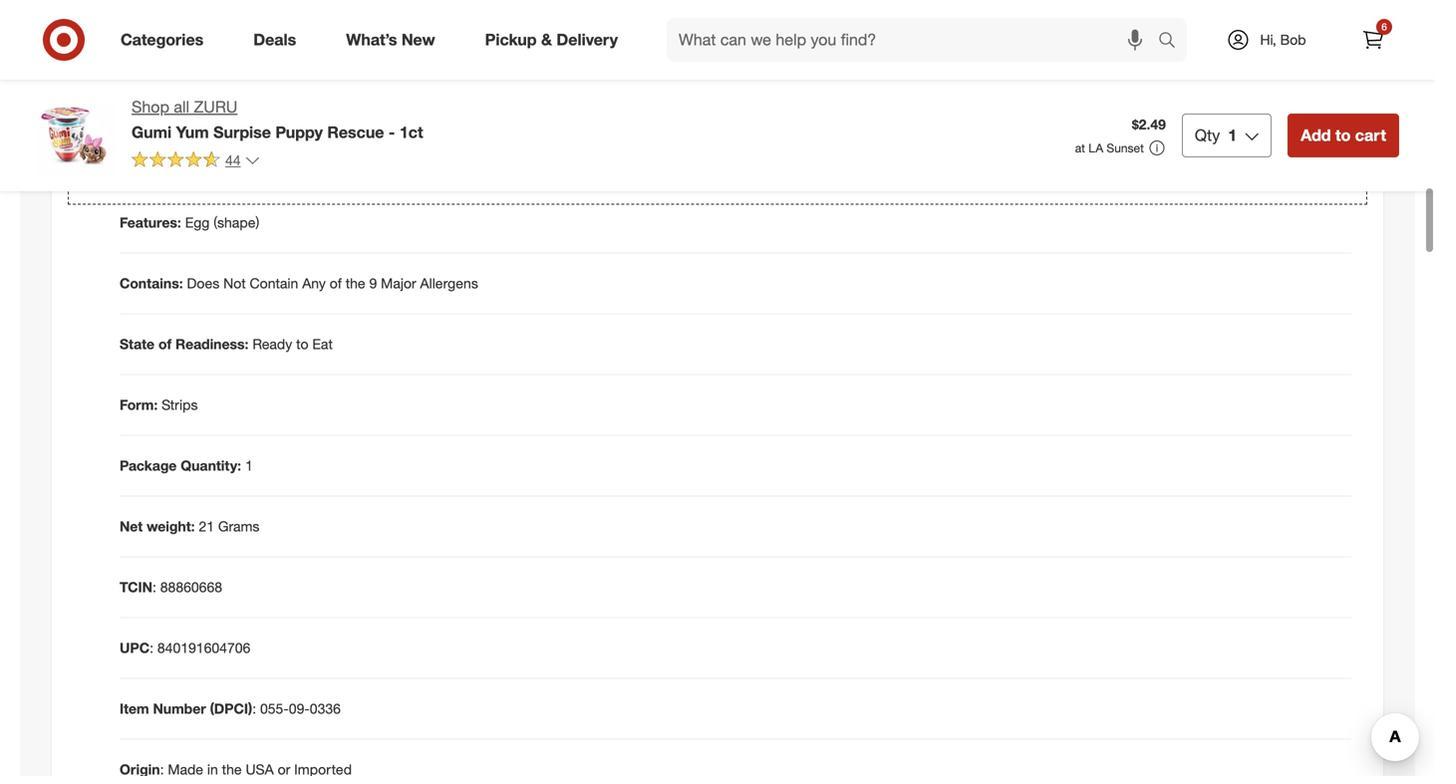 Task type: locate. For each thing, give the bounding box(es) containing it.
yum
[[378, 57, 405, 75], [140, 77, 167, 95], [176, 122, 209, 142]]

our
[[447, 37, 470, 55]]

item
[[120, 700, 149, 717]]

to inside bigger is better: bigger is better with gumi yum! our big egg is packed with a quality toy, plus extra surprises for hours of gumi yum fun! wrapped with 8 fruit* flavored layers, gumi yum is the long lasting treat they'll love to eat.
[[384, 77, 397, 95]]

to left the eat
[[296, 335, 308, 353]]

surpise
[[213, 122, 271, 142]]

state
[[120, 335, 155, 353]]

with down egg
[[497, 57, 523, 75]]

allergens
[[420, 274, 478, 292]]

features:
[[120, 214, 181, 231]]

1 vertical spatial :
[[150, 639, 153, 657]]

bigger up plus
[[140, 37, 181, 55]]

yum!
[[412, 37, 443, 55]]

bigger up for
[[245, 37, 286, 55]]

yum down plus
[[140, 77, 167, 95]]

1 horizontal spatial bigger
[[245, 37, 286, 55]]

: left 055- on the left bottom
[[252, 700, 256, 717]]

wrapped
[[436, 57, 493, 75]]

form: strips
[[120, 396, 198, 413]]

88860668
[[160, 578, 222, 596]]

2 bigger from the left
[[245, 37, 286, 55]]

2 vertical spatial to
[[296, 335, 308, 353]]

1 right quantity:
[[245, 457, 253, 474]]

with
[[345, 37, 371, 55], [589, 37, 615, 55], [497, 57, 523, 75]]

to
[[384, 77, 397, 95], [1335, 126, 1351, 145], [296, 335, 308, 353]]

surprises
[[204, 57, 262, 75]]

0 horizontal spatial with
[[345, 37, 371, 55]]

sunset
[[1107, 141, 1144, 155]]

contain
[[250, 274, 298, 292]]

item number (dpci) : 055-09-0336
[[120, 700, 341, 717]]

bigger
[[140, 37, 181, 55], [245, 37, 286, 55]]

2 vertical spatial yum
[[176, 122, 209, 142]]

2 horizontal spatial to
[[1335, 126, 1351, 145]]

contains: does not contain any of the 9 major allergens
[[120, 274, 478, 292]]

with left a
[[589, 37, 615, 55]]

gumi inside shop all zuru gumi yum surpise puppy rescue - 1ct
[[132, 122, 172, 142]]

0 vertical spatial of
[[325, 57, 337, 75]]

egg
[[185, 214, 210, 231]]

of right any
[[330, 274, 342, 292]]

0 vertical spatial 1
[[1228, 126, 1237, 145]]

add to cart button
[[1288, 114, 1399, 157]]

hours
[[286, 57, 321, 75]]

2 horizontal spatial with
[[589, 37, 615, 55]]

0 vertical spatial to
[[384, 77, 397, 95]]

1
[[1228, 126, 1237, 145], [245, 457, 253, 474]]

0 horizontal spatial 1
[[245, 457, 253, 474]]

the inside bigger is better: bigger is better with gumi yum! our big egg is packed with a quality toy, plus extra surprises for hours of gumi yum fun! wrapped with 8 fruit* flavored layers, gumi yum is the long lasting treat they'll love to eat.
[[185, 77, 204, 95]]

the left "9"
[[346, 274, 365, 292]]

major
[[381, 274, 416, 292]]

9
[[369, 274, 377, 292]]

1 horizontal spatial to
[[384, 77, 397, 95]]

1 right qty
[[1228, 126, 1237, 145]]

1 horizontal spatial yum
[[176, 122, 209, 142]]

0 vertical spatial the
[[185, 77, 204, 95]]

what's
[[346, 30, 397, 49]]

$2.49
[[1132, 116, 1166, 133]]

deals link
[[236, 18, 321, 62]]

with right better on the top of page
[[345, 37, 371, 55]]

yum down 'what's new'
[[378, 57, 405, 75]]

upc : 840191604706
[[120, 639, 250, 657]]

0 vertical spatial :
[[152, 578, 156, 596]]

is
[[290, 37, 300, 55], [525, 37, 535, 55], [171, 77, 181, 95]]

strips
[[162, 396, 198, 413]]

readiness:
[[175, 335, 249, 353]]

eat.
[[401, 77, 424, 95]]

0 horizontal spatial bigger
[[140, 37, 181, 55]]

0 horizontal spatial the
[[185, 77, 204, 95]]

package quantity: 1
[[120, 457, 253, 474]]

is up all
[[171, 77, 181, 95]]

the
[[185, 77, 204, 95], [346, 274, 365, 292]]

new
[[402, 30, 435, 49]]

is up hours
[[290, 37, 300, 55]]

search
[[1149, 32, 1197, 51]]

gumi
[[375, 37, 408, 55], [341, 57, 374, 75], [669, 57, 702, 75], [132, 122, 172, 142]]

of
[[325, 57, 337, 75], [330, 274, 342, 292], [158, 335, 172, 353]]

1 horizontal spatial 1
[[1228, 126, 1237, 145]]

yum down all
[[176, 122, 209, 142]]

of right state
[[158, 335, 172, 353]]

:
[[152, 578, 156, 596], [150, 639, 153, 657], [252, 700, 256, 717]]

ready
[[252, 335, 292, 353]]

of up they'll at top
[[325, 57, 337, 75]]

net weight: 21 grams
[[120, 518, 260, 535]]

specifications
[[120, 161, 247, 184]]

categories link
[[104, 18, 228, 62]]

la
[[1089, 141, 1103, 155]]

: left "88860668"
[[152, 578, 156, 596]]

1 vertical spatial 1
[[245, 457, 253, 474]]

to right add at the right of the page
[[1335, 126, 1351, 145]]

21
[[199, 518, 214, 535]]

: left "840191604706"
[[150, 639, 153, 657]]

1 horizontal spatial is
[[290, 37, 300, 55]]

8
[[527, 57, 535, 75]]

-
[[389, 122, 395, 142]]

of inside bigger is better: bigger is better with gumi yum! our big egg is packed with a quality toy, plus extra surprises for hours of gumi yum fun! wrapped with 8 fruit* flavored layers, gumi yum is the long lasting treat they'll love to eat.
[[325, 57, 337, 75]]

is left &
[[525, 37, 535, 55]]

0 horizontal spatial yum
[[140, 77, 167, 95]]

1 vertical spatial yum
[[140, 77, 167, 95]]

1 horizontal spatial with
[[497, 57, 523, 75]]

categories
[[121, 30, 204, 49]]

layers,
[[625, 57, 665, 75]]

quality
[[630, 37, 671, 55]]

they'll
[[316, 77, 352, 95]]

What can we help you find? suggestions appear below search field
[[667, 18, 1163, 62]]

the down extra
[[185, 77, 204, 95]]

1 horizontal spatial the
[[346, 274, 365, 292]]

to left eat.
[[384, 77, 397, 95]]

09-
[[289, 700, 310, 717]]

0 vertical spatial yum
[[378, 57, 405, 75]]

rescue
[[327, 122, 384, 142]]

1 vertical spatial to
[[1335, 126, 1351, 145]]



Task type: describe. For each thing, give the bounding box(es) containing it.
hi, bob
[[1260, 31, 1306, 48]]

deals
[[253, 30, 296, 49]]

features: egg (shape)
[[120, 214, 259, 231]]

bigger is better: bigger is better with gumi yum! our big egg is packed with a quality toy, plus extra surprises for hours of gumi yum fun! wrapped with 8 fruit* flavored layers, gumi yum is the long lasting treat they'll love to eat.
[[140, 37, 702, 95]]

(dpci)
[[210, 700, 252, 717]]

1ct
[[400, 122, 423, 142]]

a
[[619, 37, 626, 55]]

all
[[174, 97, 189, 117]]

1 vertical spatial of
[[330, 274, 342, 292]]

grams
[[218, 518, 260, 535]]

055-
[[260, 700, 289, 717]]

(shape)
[[214, 214, 259, 231]]

tcin : 88860668
[[120, 578, 222, 596]]

shop all zuru gumi yum surpise puppy rescue - 1ct
[[132, 97, 423, 142]]

44
[[225, 151, 241, 169]]

what's new
[[346, 30, 435, 49]]

at
[[1075, 141, 1085, 155]]

bob
[[1280, 31, 1306, 48]]

treat
[[284, 77, 312, 95]]

6 link
[[1351, 18, 1395, 62]]

lasting
[[239, 77, 280, 95]]

2 horizontal spatial is
[[525, 37, 535, 55]]

1 vertical spatial the
[[346, 274, 365, 292]]

plus
[[140, 57, 166, 75]]

for
[[266, 57, 282, 75]]

0 horizontal spatial is
[[171, 77, 181, 95]]

number
[[153, 700, 206, 717]]

long
[[208, 77, 235, 95]]

6
[[1382, 20, 1387, 33]]

2 horizontal spatial yum
[[378, 57, 405, 75]]

fruit*
[[539, 57, 568, 75]]

840191604706
[[157, 639, 250, 657]]

extra
[[169, 57, 200, 75]]

better
[[304, 37, 341, 55]]

cart
[[1355, 126, 1386, 145]]

does
[[187, 274, 220, 292]]

toy,
[[675, 37, 696, 55]]

: for upc
[[150, 639, 153, 657]]

zuru
[[194, 97, 238, 117]]

44 link
[[132, 150, 261, 173]]

search button
[[1149, 18, 1197, 66]]

delivery
[[557, 30, 618, 49]]

fun!
[[409, 57, 433, 75]]

at la sunset
[[1075, 141, 1144, 155]]

image of gumi yum surpise puppy rescue - 1ct image
[[36, 96, 116, 175]]

form:
[[120, 396, 158, 413]]

specifications button
[[68, 141, 1367, 205]]

flavored
[[572, 57, 621, 75]]

2 vertical spatial of
[[158, 335, 172, 353]]

net
[[120, 518, 143, 535]]

: for tcin
[[152, 578, 156, 596]]

upc
[[120, 639, 150, 657]]

hi,
[[1260, 31, 1276, 48]]

2 vertical spatial :
[[252, 700, 256, 717]]

shop
[[132, 97, 169, 117]]

not
[[223, 274, 246, 292]]

pickup
[[485, 30, 537, 49]]

quantity:
[[181, 457, 241, 474]]

pickup & delivery
[[485, 30, 618, 49]]

packed
[[539, 37, 585, 55]]

qty 1
[[1195, 126, 1237, 145]]

love
[[355, 77, 381, 95]]

0 horizontal spatial to
[[296, 335, 308, 353]]

tcin
[[120, 578, 152, 596]]

pickup & delivery link
[[468, 18, 643, 62]]

state of readiness: ready to eat
[[120, 335, 333, 353]]

weight:
[[147, 518, 195, 535]]

better:
[[199, 37, 241, 55]]

1 bigger from the left
[[140, 37, 181, 55]]

is
[[185, 37, 195, 55]]

big
[[474, 37, 493, 55]]

puppy
[[275, 122, 323, 142]]

package
[[120, 457, 177, 474]]

eat
[[312, 335, 333, 353]]

any
[[302, 274, 326, 292]]

to inside "button"
[[1335, 126, 1351, 145]]

egg
[[497, 37, 521, 55]]

&
[[541, 30, 552, 49]]

yum inside shop all zuru gumi yum surpise puppy rescue - 1ct
[[176, 122, 209, 142]]

what's new link
[[329, 18, 460, 62]]

qty
[[1195, 126, 1220, 145]]

add to cart
[[1301, 126, 1386, 145]]



Task type: vqa. For each thing, say whether or not it's contained in the screenshot.
the bottommost the to
yes



